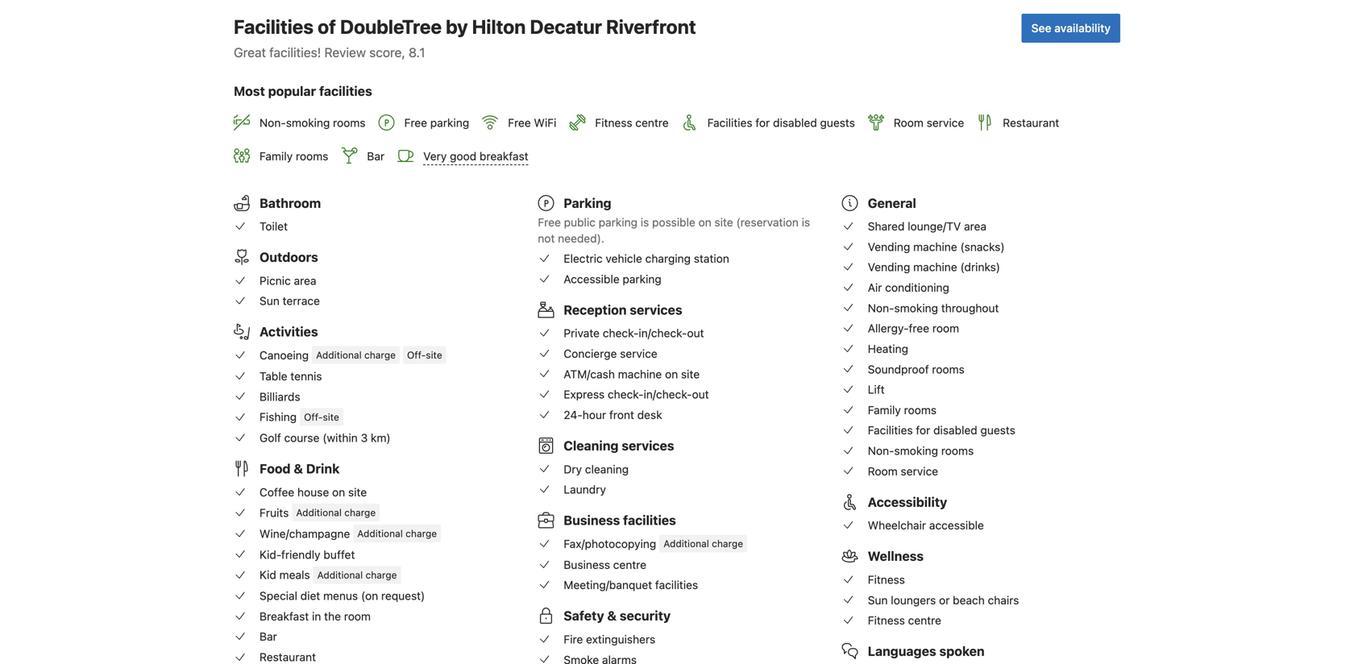 Task type: vqa. For each thing, say whether or not it's contained in the screenshot.
area
yes



Task type: describe. For each thing, give the bounding box(es) containing it.
1 vertical spatial fitness
[[868, 573, 905, 587]]

coffee house on site
[[260, 486, 367, 499]]

0 vertical spatial smoking
[[286, 116, 330, 129]]

review
[[325, 45, 366, 60]]

wheelchair
[[868, 519, 926, 532]]

most popular facilities
[[234, 84, 372, 99]]

non-smoking throughout
[[868, 301, 999, 315]]

vending for vending machine (drinks)
[[868, 261, 911, 274]]

1 horizontal spatial guests
[[981, 424, 1016, 437]]

fruits
[[260, 506, 289, 519]]

0 horizontal spatial restaurant
[[260, 651, 316, 664]]

security
[[620, 609, 671, 624]]

0 horizontal spatial facilities for disabled guests
[[708, 116, 855, 129]]

0 vertical spatial non-
[[260, 116, 286, 129]]

activities
[[260, 324, 318, 340]]

machine for reception services
[[618, 368, 662, 381]]

canoeing additional charge
[[260, 349, 396, 362]]

parking inside the free public parking is possible on site (reservation is not needed).
[[599, 216, 638, 229]]

24-hour front desk
[[564, 408, 662, 422]]

breakfast in the room
[[260, 610, 371, 623]]

request)
[[381, 589, 425, 603]]

2 vertical spatial service
[[901, 465, 939, 478]]

business for business centre
[[564, 558, 610, 572]]

on for coffee house on site
[[332, 486, 345, 499]]

out for private check-in/check-out
[[687, 327, 704, 340]]

vehicle
[[606, 252, 642, 265]]

fire extinguishers
[[564, 633, 656, 646]]

concierge service
[[564, 347, 658, 360]]

2 is from the left
[[802, 216, 810, 229]]

on inside the free public parking is possible on site (reservation is not needed).
[[699, 216, 712, 229]]

meeting/banquet
[[564, 579, 652, 592]]

hilton
[[472, 15, 526, 38]]

languages spoken
[[868, 644, 985, 659]]

0 vertical spatial room service
[[894, 116, 965, 129]]

fax/photocopying
[[564, 537, 657, 551]]

special
[[260, 589, 297, 603]]

express check-in/check-out
[[564, 388, 709, 401]]

or
[[939, 594, 950, 607]]

table
[[260, 370, 287, 383]]

sun loungers or beach chairs
[[868, 594, 1019, 607]]

shared lounge/tv area
[[868, 220, 987, 233]]

atm/cash machine on site
[[564, 368, 700, 381]]

(drinks)
[[961, 261, 1001, 274]]

loungers
[[891, 594, 936, 607]]

soundproof rooms
[[868, 363, 965, 376]]

fruits additional charge
[[260, 506, 376, 519]]

fax/photocopying additional charge
[[564, 537, 743, 551]]

throughout
[[942, 301, 999, 315]]

concierge
[[564, 347, 617, 360]]

chairs
[[988, 594, 1019, 607]]

see availability button
[[1022, 14, 1121, 43]]

2 vertical spatial fitness
[[868, 614, 905, 627]]

toilet
[[260, 220, 288, 233]]

additional inside kid meals additional charge
[[317, 569, 363, 581]]

food
[[260, 461, 291, 477]]

express
[[564, 388, 605, 401]]

in/check- for private check-in/check-out
[[639, 327, 687, 340]]

languages
[[868, 644, 937, 659]]

soundproof
[[868, 363, 929, 376]]

additional for fruits
[[296, 507, 342, 518]]

site inside the free public parking is possible on site (reservation is not needed).
[[715, 216, 733, 229]]

fishing off-site
[[260, 411, 339, 424]]

accessibility
[[868, 495, 948, 510]]

allergy-free room
[[868, 322, 960, 335]]

kid
[[260, 569, 276, 582]]

front
[[609, 408, 634, 422]]

business centre
[[564, 558, 647, 572]]

services for cleaning services
[[622, 438, 675, 454]]

wine/champagne
[[260, 527, 350, 540]]

additional for canoeing
[[316, 350, 362, 361]]

& for food
[[294, 461, 303, 477]]

km)
[[371, 432, 391, 445]]

station
[[694, 252, 730, 265]]

facilities!
[[269, 45, 321, 60]]

public
[[564, 216, 596, 229]]

facilities of doubletree by hilton decatur riverfront great facilities! review score, 8.1
[[234, 15, 696, 60]]

breakfast
[[260, 610, 309, 623]]

safety
[[564, 609, 604, 624]]

1 horizontal spatial facilities
[[708, 116, 753, 129]]

business for business facilities
[[564, 513, 620, 528]]

diet
[[301, 589, 320, 603]]

business facilities
[[564, 513, 676, 528]]

0 horizontal spatial fitness centre
[[595, 116, 669, 129]]

charge for fax/photocopying
[[712, 538, 743, 550]]

sun for wellness
[[868, 594, 888, 607]]

1 horizontal spatial family
[[868, 403, 901, 417]]

kid meals additional charge
[[260, 569, 397, 582]]

very
[[423, 150, 447, 163]]

0 vertical spatial fitness
[[595, 116, 633, 129]]

free
[[909, 322, 930, 335]]

safety & security
[[564, 609, 671, 624]]

free for free parking
[[404, 116, 427, 129]]

free wifi
[[508, 116, 557, 129]]

accessible
[[930, 519, 984, 532]]

terrace
[[283, 294, 320, 308]]

1 vertical spatial room
[[344, 610, 371, 623]]

air conditioning
[[868, 281, 950, 294]]

off-site
[[407, 350, 442, 361]]

site inside fishing off-site
[[323, 412, 339, 423]]

1 vertical spatial non-
[[868, 301, 895, 315]]

1 vertical spatial non-smoking rooms
[[868, 444, 974, 458]]

services for reception services
[[630, 302, 683, 318]]

tennis
[[291, 370, 322, 383]]

golf
[[260, 432, 281, 445]]

facilities for business
[[623, 513, 676, 528]]

see availability
[[1032, 22, 1111, 35]]

extinguishers
[[586, 633, 656, 646]]

check- for express
[[608, 388, 644, 401]]

see
[[1032, 22, 1052, 35]]

in
[[312, 610, 321, 623]]

facilities for meeting/banquet
[[655, 579, 698, 592]]

1 horizontal spatial disabled
[[934, 424, 978, 437]]

wheelchair accessible
[[868, 519, 984, 532]]

charge for fruits
[[344, 507, 376, 518]]

billiards
[[260, 390, 300, 403]]

0 horizontal spatial non-smoking rooms
[[260, 116, 366, 129]]

availability
[[1055, 22, 1111, 35]]

charge for wine/champagne
[[406, 528, 437, 539]]

2 vertical spatial centre
[[908, 614, 942, 627]]

allergy-
[[868, 322, 909, 335]]

riverfront
[[606, 15, 696, 38]]

(reservation
[[736, 216, 799, 229]]

heating
[[868, 342, 909, 356]]

dry
[[564, 463, 582, 476]]

0 vertical spatial room
[[894, 116, 924, 129]]



Task type: locate. For each thing, give the bounding box(es) containing it.
1 vertical spatial service
[[620, 347, 658, 360]]

on right house
[[332, 486, 345, 499]]

rooms up accessibility
[[942, 444, 974, 458]]

free for free wifi
[[508, 116, 531, 129]]

not
[[538, 232, 555, 245]]

sun
[[260, 294, 280, 308], [868, 594, 888, 607]]

additional inside fruits additional charge
[[296, 507, 342, 518]]

non-
[[260, 116, 286, 129], [868, 301, 895, 315], [868, 444, 895, 458]]

picnic
[[260, 274, 291, 287]]

additional inside fax/photocopying additional charge
[[664, 538, 709, 550]]

1 vertical spatial vending
[[868, 261, 911, 274]]

charge inside canoeing additional charge
[[364, 350, 396, 361]]

1 vertical spatial bar
[[260, 630, 277, 644]]

& up fire extinguishers
[[607, 609, 617, 624]]

0 horizontal spatial &
[[294, 461, 303, 477]]

very good breakfast
[[423, 150, 529, 163]]

machine down vending machine (snacks)
[[914, 261, 958, 274]]

1 horizontal spatial room
[[933, 322, 960, 335]]

1 vertical spatial sun
[[868, 594, 888, 607]]

facilities up fax/photocopying additional charge
[[623, 513, 676, 528]]

1 horizontal spatial area
[[964, 220, 987, 233]]

2 horizontal spatial facilities
[[868, 424, 913, 437]]

(within
[[323, 432, 358, 445]]

check-
[[603, 327, 639, 340], [608, 388, 644, 401]]

business
[[564, 513, 620, 528], [564, 558, 610, 572]]

non-smoking rooms
[[260, 116, 366, 129], [868, 444, 974, 458]]

1 vertical spatial off-
[[304, 412, 323, 423]]

wifi
[[534, 116, 557, 129]]

1 is from the left
[[641, 216, 649, 229]]

1 horizontal spatial off-
[[407, 350, 426, 361]]

sun left the loungers
[[868, 594, 888, 607]]

0 horizontal spatial area
[[294, 274, 316, 287]]

parking down electric vehicle charging station
[[623, 272, 662, 286]]

0 horizontal spatial on
[[332, 486, 345, 499]]

services down desk
[[622, 438, 675, 454]]

charge inside fruits additional charge
[[344, 507, 376, 518]]

additional inside wine/champagne additional charge
[[357, 528, 403, 539]]

additional
[[316, 350, 362, 361], [296, 507, 342, 518], [357, 528, 403, 539], [664, 538, 709, 550], [317, 569, 363, 581]]

0 horizontal spatial facilities
[[234, 15, 314, 38]]

0 vertical spatial facilities
[[234, 15, 314, 38]]

kid-friendly buffet
[[260, 548, 355, 561]]

friendly
[[281, 548, 321, 561]]

bar
[[367, 149, 385, 163], [260, 630, 277, 644]]

1 horizontal spatial restaurant
[[1003, 116, 1060, 129]]

0 vertical spatial check-
[[603, 327, 639, 340]]

2 vertical spatial parking
[[623, 272, 662, 286]]

drink
[[306, 461, 340, 477]]

atm/cash
[[564, 368, 615, 381]]

0 horizontal spatial family
[[260, 149, 293, 163]]

vending for vending machine (snacks)
[[868, 240, 911, 254]]

in/check-
[[639, 327, 687, 340], [644, 388, 692, 401]]

0 vertical spatial &
[[294, 461, 303, 477]]

free parking
[[404, 116, 469, 129]]

machine down lounge/tv
[[914, 240, 958, 254]]

0 horizontal spatial off-
[[304, 412, 323, 423]]

fitness down the loungers
[[868, 614, 905, 627]]

additional up (on
[[357, 528, 403, 539]]

menus
[[323, 589, 358, 603]]

wellness
[[868, 549, 924, 564]]

0 vertical spatial room
[[933, 322, 960, 335]]

charge inside kid meals additional charge
[[366, 569, 397, 581]]

0 vertical spatial business
[[564, 513, 620, 528]]

0 vertical spatial fitness centre
[[595, 116, 669, 129]]

services up private check-in/check-out
[[630, 302, 683, 318]]

bar down breakfast
[[260, 630, 277, 644]]

smoking down the conditioning
[[895, 301, 939, 315]]

0 vertical spatial service
[[927, 116, 965, 129]]

1 vertical spatial centre
[[613, 558, 647, 572]]

1 horizontal spatial on
[[665, 368, 678, 381]]

course
[[284, 432, 320, 445]]

0 vertical spatial off-
[[407, 350, 426, 361]]

1 vertical spatial machine
[[914, 261, 958, 274]]

vending machine (snacks)
[[868, 240, 1005, 254]]

for
[[756, 116, 770, 129], [916, 424, 931, 437]]

1 horizontal spatial sun
[[868, 594, 888, 607]]

bar left very
[[367, 149, 385, 163]]

free for free public parking is possible on site (reservation is not needed).
[[538, 216, 561, 229]]

restaurant
[[1003, 116, 1060, 129], [260, 651, 316, 664]]

off-
[[407, 350, 426, 361], [304, 412, 323, 423]]

in/check- down reception services
[[639, 327, 687, 340]]

1 vertical spatial room
[[868, 465, 898, 478]]

in/check- for express check-in/check-out
[[644, 388, 692, 401]]

2 vertical spatial on
[[332, 486, 345, 499]]

0 vertical spatial out
[[687, 327, 704, 340]]

0 horizontal spatial sun
[[260, 294, 280, 308]]

by
[[446, 15, 468, 38]]

fishing
[[260, 411, 297, 424]]

1 vertical spatial guests
[[981, 424, 1016, 437]]

non- up accessibility
[[868, 444, 895, 458]]

(on
[[361, 589, 378, 603]]

vending down shared
[[868, 240, 911, 254]]

additional up tennis
[[316, 350, 362, 361]]

1 vertical spatial smoking
[[895, 301, 939, 315]]

additional down house
[[296, 507, 342, 518]]

check- up concierge service on the bottom
[[603, 327, 639, 340]]

2 vertical spatial facilities
[[655, 579, 698, 592]]

reception services
[[564, 302, 683, 318]]

0 vertical spatial sun
[[260, 294, 280, 308]]

free public parking is possible on site (reservation is not needed).
[[538, 216, 810, 245]]

lift
[[868, 383, 885, 396]]

in/check- up desk
[[644, 388, 692, 401]]

area
[[964, 220, 987, 233], [294, 274, 316, 287]]

family up bathroom at top
[[260, 149, 293, 163]]

parking for free
[[430, 116, 469, 129]]

&
[[294, 461, 303, 477], [607, 609, 617, 624]]

0 vertical spatial family rooms
[[260, 149, 328, 163]]

free left wifi
[[508, 116, 531, 129]]

1 vending from the top
[[868, 240, 911, 254]]

picnic area
[[260, 274, 316, 287]]

free inside the free public parking is possible on site (reservation is not needed).
[[538, 216, 561, 229]]

machine up express check-in/check-out
[[618, 368, 662, 381]]

0 vertical spatial area
[[964, 220, 987, 233]]

0 vertical spatial family
[[260, 149, 293, 163]]

0 vertical spatial facilities
[[319, 84, 372, 99]]

charge
[[364, 350, 396, 361], [344, 507, 376, 518], [406, 528, 437, 539], [712, 538, 743, 550], [366, 569, 397, 581]]

on for atm/cash machine on site
[[665, 368, 678, 381]]

0 vertical spatial facilities for disabled guests
[[708, 116, 855, 129]]

1 vertical spatial facilities
[[623, 513, 676, 528]]

rooms right soundproof
[[932, 363, 965, 376]]

facilities
[[319, 84, 372, 99], [623, 513, 676, 528], [655, 579, 698, 592]]

air
[[868, 281, 882, 294]]

1 vertical spatial room service
[[868, 465, 939, 478]]

charge inside fax/photocopying additional charge
[[712, 538, 743, 550]]

general
[[868, 195, 917, 211]]

is
[[641, 216, 649, 229], [802, 216, 810, 229]]

additional down buffet
[[317, 569, 363, 581]]

1 vertical spatial check-
[[608, 388, 644, 401]]

0 vertical spatial services
[[630, 302, 683, 318]]

beach
[[953, 594, 985, 607]]

spoken
[[940, 644, 985, 659]]

fitness down wellness
[[868, 573, 905, 587]]

non- down popular
[[260, 116, 286, 129]]

business up fax/photocopying
[[564, 513, 620, 528]]

room down (on
[[344, 610, 371, 623]]

1 vertical spatial business
[[564, 558, 610, 572]]

rooms down most popular facilities on the left
[[333, 116, 366, 129]]

0 horizontal spatial room
[[344, 610, 371, 623]]

1 vertical spatial parking
[[599, 216, 638, 229]]

0 vertical spatial restaurant
[[1003, 116, 1060, 129]]

1 vertical spatial in/check-
[[644, 388, 692, 401]]

family rooms up bathroom at top
[[260, 149, 328, 163]]

dry cleaning
[[564, 463, 629, 476]]

machine
[[914, 240, 958, 254], [914, 261, 958, 274], [618, 368, 662, 381]]

non-smoking rooms up accessibility
[[868, 444, 974, 458]]

the
[[324, 610, 341, 623]]

& right food
[[294, 461, 303, 477]]

check- for private
[[603, 327, 639, 340]]

charge for canoeing
[[364, 350, 396, 361]]

0 horizontal spatial free
[[404, 116, 427, 129]]

accessible parking
[[564, 272, 662, 286]]

free up very
[[404, 116, 427, 129]]

meals
[[279, 569, 310, 582]]

room down "non-smoking throughout"
[[933, 322, 960, 335]]

2 vertical spatial non-
[[868, 444, 895, 458]]

breakfast
[[480, 150, 529, 163]]

sun down picnic
[[260, 294, 280, 308]]

2 vending from the top
[[868, 261, 911, 274]]

1 horizontal spatial for
[[916, 424, 931, 437]]

smoking up accessibility
[[895, 444, 939, 458]]

2 vertical spatial machine
[[618, 368, 662, 381]]

1 vertical spatial on
[[665, 368, 678, 381]]

of
[[318, 15, 336, 38]]

1 horizontal spatial free
[[508, 116, 531, 129]]

popular
[[268, 84, 316, 99]]

sun for outdoors
[[260, 294, 280, 308]]

area up terrace
[[294, 274, 316, 287]]

disabled
[[773, 116, 817, 129], [934, 424, 978, 437]]

area up "(snacks)" in the right of the page
[[964, 220, 987, 233]]

1 horizontal spatial non-smoking rooms
[[868, 444, 974, 458]]

charge inside wine/champagne additional charge
[[406, 528, 437, 539]]

fitness right wifi
[[595, 116, 633, 129]]

1 horizontal spatial facilities for disabled guests
[[868, 424, 1016, 437]]

is right the (reservation
[[802, 216, 810, 229]]

free up not
[[538, 216, 561, 229]]

1 vertical spatial facilities
[[708, 116, 753, 129]]

0 vertical spatial parking
[[430, 116, 469, 129]]

off- inside fishing off-site
[[304, 412, 323, 423]]

special diet menus (on request)
[[260, 589, 425, 603]]

0 horizontal spatial guests
[[820, 116, 855, 129]]

parking
[[430, 116, 469, 129], [599, 216, 638, 229], [623, 272, 662, 286]]

on right possible
[[699, 216, 712, 229]]

0 vertical spatial centre
[[636, 116, 669, 129]]

meeting/banquet facilities
[[564, 579, 698, 592]]

0 vertical spatial guests
[[820, 116, 855, 129]]

conditioning
[[885, 281, 950, 294]]

2 horizontal spatial free
[[538, 216, 561, 229]]

family down lift
[[868, 403, 901, 417]]

business up meeting/banquet
[[564, 558, 610, 572]]

rooms down soundproof rooms
[[904, 403, 937, 417]]

1 horizontal spatial family rooms
[[868, 403, 937, 417]]

shared
[[868, 220, 905, 233]]

vending up air
[[868, 261, 911, 274]]

accessible
[[564, 272, 620, 286]]

0 horizontal spatial for
[[756, 116, 770, 129]]

additional up meeting/banquet facilities
[[664, 538, 709, 550]]

is left possible
[[641, 216, 649, 229]]

1 horizontal spatial fitness centre
[[868, 614, 942, 627]]

parking up good at left
[[430, 116, 469, 129]]

out up atm/cash machine on site
[[687, 327, 704, 340]]

1 vertical spatial family
[[868, 403, 901, 417]]

facilities down review
[[319, 84, 372, 99]]

0 vertical spatial in/check-
[[639, 327, 687, 340]]

site
[[715, 216, 733, 229], [426, 350, 442, 361], [681, 368, 700, 381], [323, 412, 339, 423], [348, 486, 367, 499]]

parking down parking
[[599, 216, 638, 229]]

2 vertical spatial smoking
[[895, 444, 939, 458]]

fitness centre
[[595, 116, 669, 129], [868, 614, 942, 627]]

2 business from the top
[[564, 558, 610, 572]]

0 horizontal spatial bar
[[260, 630, 277, 644]]

non-smoking rooms down most popular facilities on the left
[[260, 116, 366, 129]]

1 vertical spatial facilities for disabled guests
[[868, 424, 1016, 437]]

1 vertical spatial out
[[692, 388, 709, 401]]

parking for accessible
[[623, 272, 662, 286]]

out down atm/cash machine on site
[[692, 388, 709, 401]]

1 vertical spatial disabled
[[934, 424, 978, 437]]

good
[[450, 150, 477, 163]]

1 horizontal spatial bar
[[367, 149, 385, 163]]

machine for general
[[914, 261, 958, 274]]

1 vertical spatial fitness centre
[[868, 614, 942, 627]]

0 horizontal spatial is
[[641, 216, 649, 229]]

non- down air
[[868, 301, 895, 315]]

check- up front
[[608, 388, 644, 401]]

24-
[[564, 408, 583, 422]]

additional inside canoeing additional charge
[[316, 350, 362, 361]]

facilities inside the facilities of doubletree by hilton decatur riverfront great facilities! review score, 8.1
[[234, 15, 314, 38]]

smoking down most popular facilities on the left
[[286, 116, 330, 129]]

score,
[[369, 45, 405, 60]]

0 horizontal spatial disabled
[[773, 116, 817, 129]]

& for safety
[[607, 609, 617, 624]]

1 vertical spatial family rooms
[[868, 403, 937, 417]]

lounge/tv
[[908, 220, 961, 233]]

1 vertical spatial for
[[916, 424, 931, 437]]

1 vertical spatial services
[[622, 438, 675, 454]]

bathroom
[[260, 195, 321, 211]]

guests
[[820, 116, 855, 129], [981, 424, 1016, 437]]

out for express check-in/check-out
[[692, 388, 709, 401]]

kid-
[[260, 548, 281, 561]]

additional for wine/champagne
[[357, 528, 403, 539]]

facilities up security
[[655, 579, 698, 592]]

1 business from the top
[[564, 513, 620, 528]]

cleaning
[[564, 438, 619, 454]]

on up express check-in/check-out
[[665, 368, 678, 381]]

outdoors
[[260, 250, 318, 265]]

1 vertical spatial area
[[294, 274, 316, 287]]

additional for fax/photocopying
[[664, 538, 709, 550]]

rooms up bathroom at top
[[296, 149, 328, 163]]

family rooms down lift
[[868, 403, 937, 417]]

2 vertical spatial facilities
[[868, 424, 913, 437]]

rooms
[[333, 116, 366, 129], [296, 149, 328, 163], [932, 363, 965, 376], [904, 403, 937, 417], [942, 444, 974, 458]]

0 vertical spatial machine
[[914, 240, 958, 254]]



